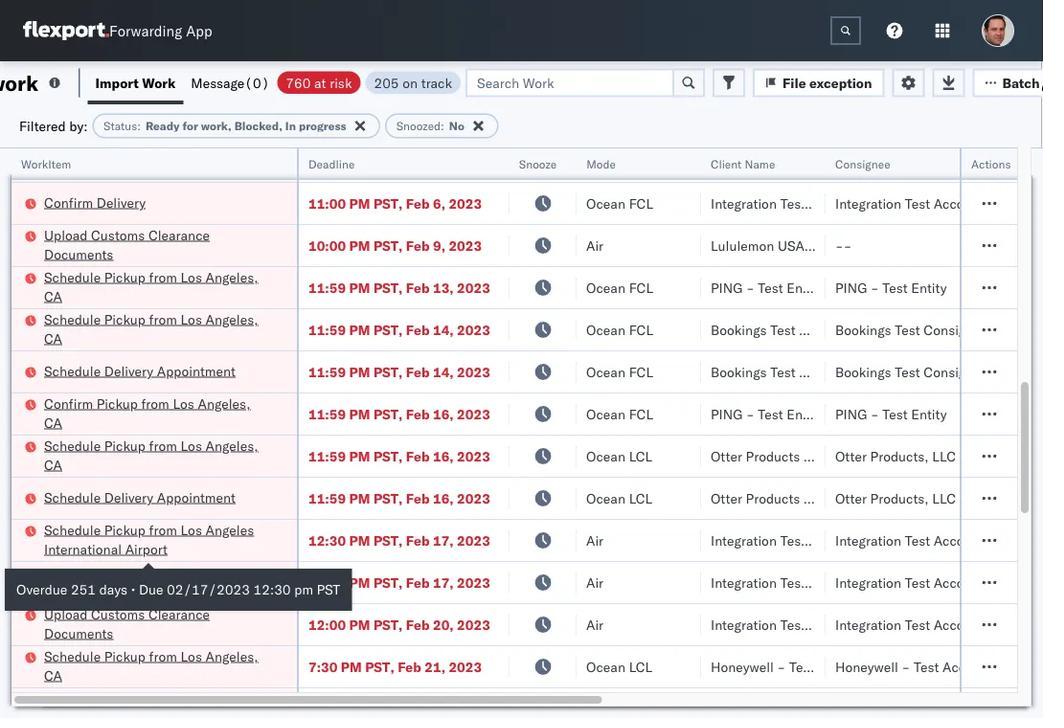 Task type: describe. For each thing, give the bounding box(es) containing it.
ocean fcl for confirm pickup from los angeles, ca link at the bottom left
[[587, 406, 654, 423]]

pst
[[317, 582, 341, 599]]

pm for schedule pickup from los angeles, ca link related to 11:59 pm pst, feb 14, 2023
[[349, 322, 370, 339]]

file
[[783, 74, 807, 91]]

5 fcl from the top
[[629, 364, 654, 381]]

2 lcl from the top
[[629, 491, 653, 507]]

resize handle column header for workitem
[[274, 149, 297, 719]]

los for schedule pickup from los angeles international airport link
[[181, 522, 202, 539]]

work
[[142, 74, 176, 91]]

mode button
[[577, 152, 682, 172]]

2 ocean lcl from the top
[[587, 491, 653, 507]]

4 ca from the top
[[44, 457, 62, 474]]

usa
[[778, 238, 805, 254]]

9,
[[433, 238, 446, 254]]

pm for 10:00's the upload customs clearance documents link
[[349, 238, 370, 254]]

forwarding
[[109, 22, 182, 40]]

inc.
[[808, 238, 831, 254]]

feb for schedule pickup from los angeles, ca link related to 11:59 pm pst, feb 14, 2023
[[406, 322, 430, 339]]

blocked,
[[234, 119, 283, 133]]

8 schedule from the top
[[44, 649, 101, 666]]

integration for schedule pickup from los angeles international airport
[[836, 533, 902, 550]]

schedule delivery appointment link for 11:59 pm pst, feb 16, 2023
[[44, 489, 236, 508]]

2023 for schedule pickup from los angeles, ca link related to 7:30 pm pst, feb 21, 2023
[[449, 659, 482, 676]]

karl for 3:00 am pst, feb 6, 2023
[[1000, 153, 1025, 170]]

customs for 12:00 pm pst, feb 20, 2023
[[91, 607, 145, 623]]

confirm pickup from rotterdam, netherlands
[[44, 143, 241, 179]]

los for confirm pickup from los angeles, ca link at the bottom left
[[173, 396, 194, 413]]

from inside 'confirm pickup from rotterdam, netherlands'
[[141, 143, 169, 160]]

3 schedule from the top
[[44, 363, 101, 380]]

confirm pickup from los angeles, ca link
[[44, 395, 272, 433]]

1 otter products, llc from the top
[[836, 449, 956, 465]]

2 ag from the left
[[1023, 617, 1042, 634]]

feb for 12:00 the upload customs clearance documents link
[[406, 617, 430, 634]]

status : ready for work, blocked, in progress
[[104, 119, 347, 133]]

3:00
[[309, 153, 338, 170]]

schedule pickup from los angeles international airport link
[[44, 521, 272, 560]]

205 on track
[[374, 74, 452, 91]]

8 ocean from the top
[[587, 491, 626, 507]]

overdue
[[16, 582, 67, 599]]

2023 for 10:00's the upload customs clearance documents link
[[449, 238, 482, 254]]

schedule pickup from los angeles international airport button
[[44, 521, 272, 562]]

customs for 10:00 pm pst, feb 9, 2023
[[91, 227, 145, 244]]

3 appointment from the top
[[157, 574, 236, 591]]

2023 for 12:00 the upload customs clearance documents link
[[457, 617, 491, 634]]

schedule delivery appointment button for 11:59 pm pst, feb 16, 2023
[[44, 489, 236, 510]]

ocean fcl for confirm pickup from rotterdam, netherlands link
[[587, 153, 654, 170]]

delivery for schedule delivery appointment button associated with 11:59 pm pst, feb 16, 2023
[[104, 490, 153, 507]]

pm for confirm delivery link
[[349, 196, 370, 212]]

schedule pickup from los angeles, ca link for 11:59 pm pst, feb 13, 2023
[[44, 268, 272, 307]]

20,
[[433, 617, 454, 634]]

1 lcl from the top
[[629, 449, 653, 465]]

angeles, inside confirm pickup from los angeles, ca
[[198, 396, 251, 413]]

2023 for schedule pickup from los angeles international airport link
[[457, 533, 491, 550]]

delivery for schedule delivery appointment button for 11:59 pm pst, feb 14, 2023
[[104, 363, 153, 380]]

filtered by:
[[19, 117, 88, 134]]

pm for schedule pickup from los angeles, ca link for 11:59 pm pst, feb 16, 2023
[[349, 449, 370, 465]]

2 honeywell - test account from the left
[[836, 659, 994, 676]]

2 11:59 pm pst, feb 14, 2023 from the top
[[309, 364, 491, 381]]

1 fcl from the top
[[629, 153, 654, 170]]

western for schedule delivery appointment
[[1000, 575, 1044, 592]]

upload customs clearance documents link for 10:00
[[44, 226, 272, 265]]

760 at risk
[[286, 74, 352, 91]]

los for schedule pickup from los angeles, ca link for 11:59 pm pst, feb 16, 2023
[[181, 438, 202, 455]]

integration test account - karl lag for 3:00 am pst, feb 6, 2023
[[836, 153, 1044, 170]]

1 schedule from the top
[[44, 269, 101, 286]]

feb for schedule pickup from los angeles international airport link
[[406, 533, 430, 550]]

7:30
[[309, 659, 338, 676]]

confirm delivery button
[[44, 194, 146, 215]]

16, for schedule pickup from los angeles, ca
[[433, 449, 454, 465]]

3 schedule delivery appointment button from the top
[[44, 573, 236, 594]]

appointment for 11:59 pm pst, feb 16, 2023
[[157, 490, 236, 507]]

(0)
[[245, 74, 270, 91]]

resize handle column header for client name
[[803, 149, 826, 719]]

9 ocean from the top
[[587, 659, 626, 676]]

12:00 pm pst, feb 20, 2023
[[309, 617, 491, 634]]

workitem
[[21, 157, 71, 171]]

feb for confirm pickup from rotterdam, netherlands link
[[399, 153, 423, 170]]

feb for schedule pickup from los angeles, ca link related to 11:59 pm pst, feb 13, 2023
[[406, 280, 430, 297]]

confirm delivery
[[44, 195, 146, 211]]

test
[[835, 238, 866, 254]]

lululemon usa inc. test
[[711, 238, 866, 254]]

no
[[449, 119, 465, 133]]

3 schedule delivery appointment from the top
[[44, 574, 236, 591]]

feb for confirm delivery link
[[406, 196, 430, 212]]

251
[[71, 582, 96, 599]]

5 ocean fcl from the top
[[587, 364, 654, 381]]

2 fcl from the top
[[629, 196, 654, 212]]

schedule pickup from los angeles, ca for 7:30 pm pst, feb 21, 2023
[[44, 649, 258, 685]]

3 schedule delivery appointment link from the top
[[44, 573, 236, 592]]

3 16, from the top
[[433, 491, 454, 507]]

confirm pickup from los angeles, ca
[[44, 396, 251, 432]]

4 11:59 from the top
[[309, 406, 346, 423]]

confirm pickup from rotterdam, netherlands button
[[44, 142, 272, 182]]

--
[[836, 238, 852, 254]]

2 11:59 from the top
[[309, 322, 346, 339]]

integration test account - karl lag for 11:00 pm pst, feb 6, 2023
[[836, 196, 1044, 212]]

work,
[[201, 119, 232, 133]]

clearance for 12:00 pm pst, feb 20, 2023
[[148, 607, 210, 623]]

2023 for confirm delivery link
[[449, 196, 482, 212]]

2 otter products - test account from the top
[[711, 491, 895, 507]]

2 integration test account - on ag from the left
[[836, 617, 1042, 634]]

lag for 3:00 am pst, feb 6, 2023
[[1028, 153, 1044, 170]]

schedule delivery appointment for 11:59 pm pst, feb 14, 2023
[[44, 363, 236, 380]]

2 ocean from the top
[[587, 196, 626, 212]]

: for snoozed
[[441, 119, 445, 133]]

pst, for 12:00 the upload customs clearance documents link
[[374, 617, 403, 634]]

•
[[131, 582, 135, 599]]

11:00 pm pst, feb 6, 2023
[[309, 196, 482, 212]]

risk
[[330, 74, 352, 91]]

1 11:59 pm pst, feb 14, 2023 from the top
[[309, 322, 491, 339]]

flexport. image
[[23, 21, 109, 40]]

schedule delivery appointment for 11:59 pm pst, feb 16, 2023
[[44, 490, 236, 507]]

ocean lcl for schedule pickup from los angeles, ca link related to 7:30 pm pst, feb 21, 2023
[[587, 659, 653, 676]]

los for schedule pickup from los angeles, ca link related to 11:59 pm pst, feb 14, 2023
[[181, 311, 202, 328]]

integration for upload customs clearance documents
[[836, 617, 902, 634]]

status
[[104, 119, 137, 133]]

for
[[183, 119, 198, 133]]

feb for 10:00's the upload customs clearance documents link
[[406, 238, 430, 254]]

name
[[745, 157, 776, 171]]

documents for 10:00 pm pst, feb 9, 2023
[[44, 246, 113, 263]]

6 ocean from the top
[[587, 406, 626, 423]]

2 products from the top
[[746, 491, 801, 507]]

12:30 pm pst, feb 17, 2023 for schedule pickup from los angeles international airport
[[309, 533, 491, 550]]

pm for schedule pickup from los angeles, ca link related to 7:30 pm pst, feb 21, 2023
[[341, 659, 362, 676]]

message (0)
[[191, 74, 270, 91]]

deadline
[[309, 157, 355, 171]]

exception
[[810, 74, 873, 91]]

3 lcl from the top
[[629, 659, 653, 676]]

760
[[286, 74, 311, 91]]

ready
[[146, 119, 180, 133]]

5 schedule from the top
[[44, 490, 101, 507]]

12:30 for schedule pickup from los angeles international airport
[[309, 533, 346, 550]]

forwarding app
[[109, 22, 212, 40]]

app
[[186, 22, 212, 40]]

2023 for schedule pickup from los angeles, ca link related to 11:59 pm pst, feb 14, 2023
[[457, 322, 491, 339]]

7 ocean from the top
[[587, 449, 626, 465]]

3 11:59 pm pst, feb 16, 2023 from the top
[[309, 491, 491, 507]]

5 ocean from the top
[[587, 364, 626, 381]]

12:30 for schedule delivery appointment
[[309, 575, 346, 592]]

days
[[99, 582, 128, 599]]

forwarding app link
[[23, 21, 212, 40]]

2 llc from the top
[[933, 491, 956, 507]]

7:30 pm pst, feb 21, 2023
[[309, 659, 482, 676]]

pst, for schedule pickup from los angeles, ca link related to 7:30 pm pst, feb 21, 2023
[[365, 659, 395, 676]]

1 products, from the top
[[871, 449, 929, 465]]

client
[[711, 157, 742, 171]]

snoozed
[[396, 119, 441, 133]]

feb for schedule pickup from los angeles, ca link for 11:59 pm pst, feb 16, 2023
[[406, 449, 430, 465]]

workitem button
[[12, 152, 278, 172]]

client name button
[[702, 152, 807, 172]]

import work
[[95, 74, 176, 91]]

progress
[[299, 119, 347, 133]]

6 11:59 from the top
[[309, 491, 346, 507]]

1 14, from the top
[[433, 322, 454, 339]]

actions
[[972, 157, 1012, 171]]

consignee button
[[826, 152, 999, 172]]

los for schedule pickup from los angeles, ca link related to 11:59 pm pst, feb 13, 2023
[[181, 269, 202, 286]]

4 fcl from the top
[[629, 322, 654, 339]]

ca inside confirm pickup from los angeles, ca
[[44, 415, 62, 432]]

7 schedule from the top
[[44, 574, 101, 591]]

lululemon
[[711, 238, 775, 254]]

integration test account - western for schedule pickup from los angeles international airport
[[836, 533, 1044, 550]]

2 honeywell from the left
[[836, 659, 899, 676]]

overdue 251 days • due 02/17/2023 12:30 pm pst
[[16, 582, 341, 599]]

feb for confirm pickup from los angeles, ca link at the bottom left
[[406, 406, 430, 423]]

upload customs clearance documents button for 10:00 pm pst, feb 9, 2023
[[44, 226, 272, 266]]

1 ocean from the top
[[587, 153, 626, 170]]

pickup inside schedule pickup from los angeles international airport
[[104, 522, 146, 539]]

message
[[191, 74, 245, 91]]

karl for 11:00 pm pst, feb 6, 2023
[[1000, 196, 1025, 212]]

track
[[421, 74, 452, 91]]

deadline button
[[299, 152, 491, 172]]

confirm pickup from rotterdam, netherlands link
[[44, 142, 272, 180]]

schedule pickup from los angeles, ca button for 11:59 pm pst, feb 13, 2023
[[44, 268, 272, 309]]

pst, for schedule pickup from los angeles international airport link
[[374, 533, 403, 550]]

11:59 pm pst, feb 13, 2023
[[309, 280, 491, 297]]

confirm pickup from los angeles, ca button
[[44, 395, 272, 435]]

from inside confirm pickup from los angeles, ca
[[141, 396, 169, 413]]



Task type: locate. For each thing, give the bounding box(es) containing it.
1 vertical spatial western
[[1000, 575, 1044, 592]]

0 vertical spatial karl
[[1000, 153, 1025, 170]]

2 products, from the top
[[871, 491, 929, 507]]

delivery up schedule pickup from los angeles international airport
[[104, 490, 153, 507]]

schedule delivery appointment button
[[44, 362, 236, 383], [44, 489, 236, 510], [44, 573, 236, 594]]

confirm inside confirm pickup from los angeles, ca
[[44, 396, 93, 413]]

resize handle column header for deadline
[[487, 149, 510, 719]]

pm for 12:00 the upload customs clearance documents link
[[349, 617, 370, 634]]

12:30 up pst
[[309, 533, 346, 550]]

schedule delivery appointment
[[44, 363, 236, 380], [44, 490, 236, 507], [44, 574, 236, 591]]

air
[[587, 238, 604, 254], [587, 533, 604, 550], [587, 575, 604, 592], [587, 617, 604, 634]]

pm for confirm pickup from los angeles, ca link at the bottom left
[[349, 406, 370, 423]]

1 vertical spatial products
[[746, 491, 801, 507]]

schedule pickup from los angeles, ca button
[[44, 268, 272, 309], [44, 311, 272, 351], [44, 437, 272, 477], [44, 648, 272, 688]]

0 vertical spatial 12:30 pm pst, feb 17, 2023
[[309, 533, 491, 550]]

11:59 pm pst, feb 16, 2023 for schedule pickup from los angeles, ca
[[309, 449, 491, 465]]

1 vertical spatial 16,
[[433, 449, 454, 465]]

1 11:59 from the top
[[309, 280, 346, 297]]

air for schedule pickup from los angeles international airport link
[[587, 533, 604, 550]]

clearance for 10:00 pm pst, feb 9, 2023
[[148, 227, 210, 244]]

12:30 left pm
[[254, 582, 291, 599]]

2023 for schedule pickup from los angeles, ca link related to 11:59 pm pst, feb 13, 2023
[[457, 280, 491, 297]]

1 otter products - test account from the top
[[711, 449, 895, 465]]

1 vertical spatial 12:30 pm pst, feb 17, 2023
[[309, 575, 491, 592]]

0 vertical spatial products,
[[871, 449, 929, 465]]

upload customs clearance documents link down due
[[44, 606, 272, 644]]

ocean fcl for schedule pickup from los angeles, ca link related to 11:59 pm pst, feb 13, 2023
[[587, 280, 654, 297]]

pickup inside confirm pickup from los angeles, ca
[[97, 396, 138, 413]]

confirm delivery link
[[44, 194, 146, 213]]

integration test account - western
[[836, 533, 1044, 550], [836, 575, 1044, 592]]

2023
[[442, 153, 475, 170], [449, 196, 482, 212], [449, 238, 482, 254], [457, 280, 491, 297], [457, 322, 491, 339], [457, 364, 491, 381], [457, 406, 491, 423], [457, 449, 491, 465], [457, 491, 491, 507], [457, 533, 491, 550], [457, 575, 491, 592], [457, 617, 491, 634], [449, 659, 482, 676]]

1 vertical spatial karl
[[1000, 196, 1025, 212]]

2 schedule delivery appointment button from the top
[[44, 489, 236, 510]]

confirm for confirm pickup from rotterdam, netherlands
[[44, 143, 93, 160]]

0 vertical spatial clearance
[[148, 227, 210, 244]]

2 11:59 pm pst, feb 16, 2023 from the top
[[309, 449, 491, 465]]

schedule delivery appointment button up schedule pickup from los angeles international airport
[[44, 489, 236, 510]]

1 vertical spatial customs
[[91, 607, 145, 623]]

1 documents from the top
[[44, 246, 113, 263]]

0 vertical spatial ocean lcl
[[587, 449, 653, 465]]

1 vertical spatial ocean lcl
[[587, 491, 653, 507]]

12:30
[[309, 533, 346, 550], [309, 575, 346, 592], [254, 582, 291, 599]]

2 vertical spatial schedule delivery appointment
[[44, 574, 236, 591]]

rotterdam,
[[173, 143, 241, 160]]

integration test account - karl lag
[[836, 153, 1044, 170], [836, 196, 1044, 212]]

1 appointment from the top
[[157, 363, 236, 380]]

1 horizontal spatial :
[[441, 119, 445, 133]]

2 schedule delivery appointment link from the top
[[44, 489, 236, 508]]

0 vertical spatial upload
[[44, 227, 88, 244]]

delivery for first schedule delivery appointment button from the bottom
[[104, 574, 153, 591]]

6, for 11:00 pm pst, feb 6, 2023
[[433, 196, 446, 212]]

0 vertical spatial otter products, llc
[[836, 449, 956, 465]]

0 vertical spatial appointment
[[157, 363, 236, 380]]

1 vertical spatial schedule delivery appointment
[[44, 490, 236, 507]]

upload customs clearance documents down • on the left of page
[[44, 607, 210, 643]]

2 vertical spatial schedule delivery appointment link
[[44, 573, 236, 592]]

by:
[[69, 117, 88, 134]]

2 schedule delivery appointment from the top
[[44, 490, 236, 507]]

resize handle column header
[[274, 149, 297, 719], [487, 149, 510, 719], [554, 149, 577, 719], [679, 149, 702, 719], [803, 149, 826, 719], [995, 149, 1018, 719], [995, 149, 1018, 719]]

0 vertical spatial schedule delivery appointment
[[44, 363, 236, 380]]

netherlands
[[44, 162, 119, 179]]

pm
[[294, 582, 313, 599]]

integration for schedule delivery appointment
[[836, 575, 902, 592]]

1 vertical spatial 11:59 pm pst, feb 16, 2023
[[309, 449, 491, 465]]

14,
[[433, 322, 454, 339], [433, 364, 454, 381]]

2 lag from the top
[[1028, 196, 1044, 212]]

ocean lcl
[[587, 449, 653, 465], [587, 491, 653, 507], [587, 659, 653, 676]]

1 vertical spatial upload customs clearance documents
[[44, 607, 210, 643]]

0 vertical spatial 16,
[[433, 406, 454, 423]]

pst, for schedule pickup from los angeles, ca link related to 11:59 pm pst, feb 13, 2023
[[374, 280, 403, 297]]

pst,
[[366, 153, 396, 170], [374, 196, 403, 212], [374, 238, 403, 254], [374, 280, 403, 297], [374, 322, 403, 339], [374, 364, 403, 381], [374, 406, 403, 423], [374, 449, 403, 465], [374, 491, 403, 507], [374, 533, 403, 550], [374, 575, 403, 592], [374, 617, 403, 634], [365, 659, 395, 676]]

6 schedule from the top
[[44, 522, 101, 539]]

2 vertical spatial confirm
[[44, 396, 93, 413]]

4 schedule pickup from los angeles, ca link from the top
[[44, 648, 272, 686]]

delivery for confirm delivery "button"
[[97, 195, 146, 211]]

upload customs clearance documents for 12:00 pm pst, feb 20, 2023
[[44, 607, 210, 643]]

0 vertical spatial schedule delivery appointment button
[[44, 362, 236, 383]]

lag for 11:00 pm pst, feb 6, 2023
[[1028, 196, 1044, 212]]

1 honeywell - test account from the left
[[711, 659, 869, 676]]

appointment up confirm pickup from los angeles, ca link at the bottom left
[[157, 363, 236, 380]]

0 vertical spatial upload customs clearance documents button
[[44, 226, 272, 266]]

feb
[[399, 153, 423, 170], [406, 196, 430, 212], [406, 238, 430, 254], [406, 280, 430, 297], [406, 322, 430, 339], [406, 364, 430, 381], [406, 406, 430, 423], [406, 449, 430, 465], [406, 491, 430, 507], [406, 533, 430, 550], [406, 575, 430, 592], [406, 617, 430, 634], [398, 659, 422, 676]]

on
[[875, 617, 895, 634], [1000, 617, 1020, 634]]

from inside schedule pickup from los angeles international airport
[[149, 522, 177, 539]]

1 vertical spatial llc
[[933, 491, 956, 507]]

0 vertical spatial 14,
[[433, 322, 454, 339]]

2 otter products, llc from the top
[[836, 491, 956, 507]]

Search Work text field
[[466, 69, 675, 97]]

import
[[95, 74, 139, 91]]

0 vertical spatial integration test account - western
[[836, 533, 1044, 550]]

documents for 12:00 pm pst, feb 20, 2023
[[44, 626, 113, 643]]

2 western from the top
[[1000, 575, 1044, 592]]

6, for 3:00 am pst, feb 6, 2023
[[426, 153, 438, 170]]

1 vertical spatial integration test account - karl lag
[[836, 196, 1044, 212]]

2 on from the left
[[1000, 617, 1020, 634]]

1 schedule delivery appointment from the top
[[44, 363, 236, 380]]

4 schedule pickup from los angeles, ca from the top
[[44, 649, 258, 685]]

2 integration test account - karl lag from the top
[[836, 196, 1044, 212]]

1 integration test account - karl lag from the top
[[836, 153, 1044, 170]]

delivery inside "button"
[[97, 195, 146, 211]]

schedule pickup from los angeles, ca for 11:59 pm pst, feb 16, 2023
[[44, 438, 258, 474]]

snooze
[[519, 157, 557, 171]]

client name
[[711, 157, 776, 171]]

2 vertical spatial 11:59 pm pst, feb 16, 2023
[[309, 491, 491, 507]]

1 vertical spatial clearance
[[148, 607, 210, 623]]

customs
[[91, 227, 145, 244], [91, 607, 145, 623]]

0 vertical spatial upload customs clearance documents
[[44, 227, 210, 263]]

upload customs clearance documents down confirm delivery "button"
[[44, 227, 210, 263]]

documents down confirm delivery "button"
[[44, 246, 113, 263]]

1 vertical spatial confirm
[[44, 195, 93, 211]]

3 fcl from the top
[[629, 280, 654, 297]]

at
[[314, 74, 326, 91]]

pst, for confirm delivery link
[[374, 196, 403, 212]]

2 vertical spatial ocean lcl
[[587, 659, 653, 676]]

0 vertical spatial documents
[[44, 246, 113, 263]]

schedule pickup from los angeles, ca
[[44, 269, 258, 305], [44, 311, 258, 347], [44, 438, 258, 474], [44, 649, 258, 685]]

4 ocean fcl from the top
[[587, 322, 654, 339]]

12:00
[[309, 617, 346, 634]]

0 vertical spatial products
[[746, 449, 801, 465]]

ocean
[[587, 153, 626, 170], [587, 196, 626, 212], [587, 280, 626, 297], [587, 322, 626, 339], [587, 364, 626, 381], [587, 406, 626, 423], [587, 449, 626, 465], [587, 491, 626, 507], [587, 659, 626, 676]]

5 ca from the top
[[44, 668, 62, 685]]

snoozed : no
[[396, 119, 465, 133]]

1 schedule pickup from los angeles, ca button from the top
[[44, 268, 272, 309]]

customs down 'days'
[[91, 607, 145, 623]]

0 vertical spatial upload customs clearance documents link
[[44, 226, 272, 265]]

3 schedule pickup from los angeles, ca link from the top
[[44, 437, 272, 475]]

schedule pickup from los angeles, ca link for 11:59 pm pst, feb 14, 2023
[[44, 311, 272, 349]]

pst, for 10:00's the upload customs clearance documents link
[[374, 238, 403, 254]]

1 vertical spatial schedule delivery appointment button
[[44, 489, 236, 510]]

1 vertical spatial otter products - test account
[[711, 491, 895, 507]]

ocean fcl
[[587, 153, 654, 170], [587, 196, 654, 212], [587, 280, 654, 297], [587, 322, 654, 339], [587, 364, 654, 381], [587, 406, 654, 423]]

upload for 10:00 pm pst, feb 9, 2023
[[44, 227, 88, 244]]

resize handle column header for consignee
[[995, 149, 1018, 719]]

1 vertical spatial upload
[[44, 607, 88, 623]]

1 horizontal spatial ag
[[1023, 617, 1042, 634]]

2 schedule pickup from los angeles, ca from the top
[[44, 311, 258, 347]]

2 clearance from the top
[[148, 607, 210, 623]]

2 ca from the top
[[44, 331, 62, 347]]

pm
[[349, 196, 370, 212], [349, 238, 370, 254], [349, 280, 370, 297], [349, 322, 370, 339], [349, 364, 370, 381], [349, 406, 370, 423], [349, 449, 370, 465], [349, 491, 370, 507], [349, 533, 370, 550], [349, 575, 370, 592], [349, 617, 370, 634], [341, 659, 362, 676]]

schedule pickup from los angeles international airport
[[44, 522, 254, 558]]

3:00 am pst, feb 6, 2023
[[309, 153, 475, 170]]

filtered
[[19, 117, 66, 134]]

pickup inside 'confirm pickup from rotterdam, netherlands'
[[97, 143, 138, 160]]

upload
[[44, 227, 88, 244], [44, 607, 88, 623]]

los inside schedule pickup from los angeles international airport
[[181, 522, 202, 539]]

1 air from the top
[[587, 238, 604, 254]]

2 vertical spatial schedule delivery appointment button
[[44, 573, 236, 594]]

3 ocean from the top
[[587, 280, 626, 297]]

upload customs clearance documents link down confirm delivery "button"
[[44, 226, 272, 265]]

products
[[746, 449, 801, 465], [746, 491, 801, 507]]

lcl
[[629, 449, 653, 465], [629, 491, 653, 507], [629, 659, 653, 676]]

2 17, from the top
[[433, 575, 454, 592]]

1 honeywell from the left
[[711, 659, 774, 676]]

1 vertical spatial 17,
[[433, 575, 454, 592]]

3 11:59 from the top
[[309, 364, 346, 381]]

17, for schedule delivery appointment
[[433, 575, 454, 592]]

0 horizontal spatial ag
[[899, 617, 917, 634]]

bookings test consignee
[[711, 322, 864, 339], [836, 322, 989, 339], [711, 364, 864, 381], [836, 364, 989, 381]]

lag
[[1028, 153, 1044, 170], [1028, 196, 1044, 212]]

ocean fcl for confirm delivery link
[[587, 196, 654, 212]]

21,
[[425, 659, 446, 676]]

ocean fcl for schedule pickup from los angeles, ca link related to 11:59 pm pst, feb 14, 2023
[[587, 322, 654, 339]]

2 confirm from the top
[[44, 195, 93, 211]]

1 vertical spatial appointment
[[157, 490, 236, 507]]

4 ocean from the top
[[587, 322, 626, 339]]

integration
[[836, 153, 902, 170], [836, 196, 902, 212], [836, 533, 902, 550], [836, 575, 902, 592], [711, 617, 777, 634], [836, 617, 902, 634]]

3 air from the top
[[587, 575, 604, 592]]

ag
[[899, 617, 917, 634], [1023, 617, 1042, 634]]

2 upload customs clearance documents button from the top
[[44, 606, 272, 646]]

13,
[[433, 280, 454, 297]]

2 upload customs clearance documents link from the top
[[44, 606, 272, 644]]

pst, for schedule pickup from los angeles, ca link for 11:59 pm pst, feb 16, 2023
[[374, 449, 403, 465]]

1 clearance from the top
[[148, 227, 210, 244]]

10:00 pm pst, feb 9, 2023
[[309, 238, 482, 254]]

delivery
[[97, 195, 146, 211], [104, 363, 153, 380], [104, 490, 153, 507], [104, 574, 153, 591]]

1 vertical spatial lag
[[1028, 196, 1044, 212]]

1 vertical spatial 11:59 pm pst, feb 14, 2023
[[309, 364, 491, 381]]

schedule delivery appointment up confirm pickup from los angeles, ca
[[44, 363, 236, 380]]

mode
[[587, 157, 616, 171]]

due
[[139, 582, 163, 599]]

resize handle column header for mode
[[679, 149, 702, 719]]

1 vertical spatial otter products, llc
[[836, 491, 956, 507]]

schedule pickup from los angeles, ca button for 11:59 pm pst, feb 14, 2023
[[44, 311, 272, 351]]

confirm inside "button"
[[44, 195, 93, 211]]

2 documents from the top
[[44, 626, 113, 643]]

1 ocean fcl from the top
[[587, 153, 654, 170]]

appointment down schedule pickup from los angeles international airport button
[[157, 574, 236, 591]]

2 vertical spatial lcl
[[629, 659, 653, 676]]

western
[[1000, 533, 1044, 550], [1000, 575, 1044, 592]]

2 vertical spatial 16,
[[433, 491, 454, 507]]

0 vertical spatial 11:59 pm pst, feb 14, 2023
[[309, 322, 491, 339]]

file exception
[[783, 74, 873, 91]]

205
[[374, 74, 399, 91]]

pst, for confirm pickup from rotterdam, netherlands link
[[366, 153, 396, 170]]

1 vertical spatial integration test account - western
[[836, 575, 1044, 592]]

integration for confirm pickup from rotterdam, netherlands
[[836, 153, 902, 170]]

1 ca from the top
[[44, 288, 62, 305]]

air for 10:00's the upload customs clearance documents link
[[587, 238, 604, 254]]

2023 for confirm pickup from los angeles, ca link at the bottom left
[[457, 406, 491, 423]]

pm for schedule pickup from los angeles, ca link related to 11:59 pm pst, feb 13, 2023
[[349, 280, 370, 297]]

0 vertical spatial confirm
[[44, 143, 93, 160]]

karl down batch "button"
[[1000, 153, 1025, 170]]

1 ocean lcl from the top
[[587, 449, 653, 465]]

2 14, from the top
[[433, 364, 454, 381]]

1 integration test account - on ag from the left
[[711, 617, 917, 634]]

schedule delivery appointment link
[[44, 362, 236, 381], [44, 489, 236, 508], [44, 573, 236, 592]]

pm for schedule pickup from los angeles international airport link
[[349, 533, 370, 550]]

0 vertical spatial otter products - test account
[[711, 449, 895, 465]]

schedule pickup from los angeles, ca for 11:59 pm pst, feb 14, 2023
[[44, 311, 258, 347]]

karl
[[1000, 153, 1025, 170], [1000, 196, 1025, 212]]

1 ag from the left
[[899, 617, 917, 634]]

upload for 12:00 pm pst, feb 20, 2023
[[44, 607, 88, 623]]

test
[[905, 153, 931, 170], [905, 196, 931, 212], [758, 280, 784, 297], [883, 280, 908, 297], [771, 322, 796, 339], [895, 322, 921, 339], [771, 364, 796, 381], [895, 364, 921, 381], [758, 406, 784, 423], [883, 406, 908, 423], [816, 449, 841, 465], [816, 491, 841, 507], [905, 533, 931, 550], [905, 575, 931, 592], [781, 617, 806, 634], [905, 617, 931, 634], [790, 659, 815, 676], [914, 659, 940, 676]]

ocean lcl for schedule pickup from los angeles, ca link for 11:59 pm pst, feb 16, 2023
[[587, 449, 653, 465]]

schedule delivery appointment button down airport
[[44, 573, 236, 594]]

schedule pickup from los angeles, ca link for 7:30 pm pst, feb 21, 2023
[[44, 648, 272, 686]]

0 vertical spatial schedule delivery appointment link
[[44, 362, 236, 381]]

6, down snoozed : no
[[426, 153, 438, 170]]

11:59
[[309, 280, 346, 297], [309, 322, 346, 339], [309, 364, 346, 381], [309, 406, 346, 423], [309, 449, 346, 465], [309, 491, 346, 507]]

delivery up confirm pickup from los angeles, ca
[[104, 363, 153, 380]]

1 vertical spatial schedule delivery appointment link
[[44, 489, 236, 508]]

upload down confirm delivery "button"
[[44, 227, 88, 244]]

1 vertical spatial 6,
[[433, 196, 446, 212]]

on
[[403, 74, 418, 91]]

1 17, from the top
[[433, 533, 454, 550]]

delivery down airport
[[104, 574, 153, 591]]

schedule inside schedule pickup from los angeles international airport
[[44, 522, 101, 539]]

0 vertical spatial lcl
[[629, 449, 653, 465]]

2 customs from the top
[[91, 607, 145, 623]]

los inside confirm pickup from los angeles, ca
[[173, 396, 194, 413]]

feb for schedule pickup from los angeles, ca link related to 7:30 pm pst, feb 21, 2023
[[398, 659, 422, 676]]

schedule delivery appointment button up confirm pickup from los angeles, ca
[[44, 362, 236, 383]]

2 integration test account - western from the top
[[836, 575, 1044, 592]]

0 vertical spatial lag
[[1028, 153, 1044, 170]]

1 vertical spatial documents
[[44, 626, 113, 643]]

entity
[[787, 280, 823, 297], [912, 280, 947, 297], [787, 406, 823, 423], [912, 406, 947, 423]]

appointment up angeles
[[157, 490, 236, 507]]

schedule pickup from los angeles, ca link for 11:59 pm pst, feb 16, 2023
[[44, 437, 272, 475]]

1 lag from the top
[[1028, 153, 1044, 170]]

upload customs clearance documents button down confirm delivery "button"
[[44, 226, 272, 266]]

1 products from the top
[[746, 449, 801, 465]]

karl down actions
[[1000, 196, 1025, 212]]

am
[[341, 153, 363, 170]]

0 horizontal spatial on
[[875, 617, 895, 634]]

schedule delivery appointment up schedule pickup from los angeles international airport
[[44, 490, 236, 507]]

documents down 251
[[44, 626, 113, 643]]

angeles
[[206, 522, 254, 539]]

confirm for confirm pickup from los angeles, ca
[[44, 396, 93, 413]]

0 vertical spatial customs
[[91, 227, 145, 244]]

0 horizontal spatial honeywell
[[711, 659, 774, 676]]

1 horizontal spatial on
[[1000, 617, 1020, 634]]

: for status
[[137, 119, 141, 133]]

batch
[[1003, 74, 1041, 91]]

upload customs clearance documents for 10:00 pm pst, feb 9, 2023
[[44, 227, 210, 263]]

western for schedule pickup from los angeles international airport
[[1000, 533, 1044, 550]]

2023 for schedule pickup from los angeles, ca link for 11:59 pm pst, feb 16, 2023
[[457, 449, 491, 465]]

2 appointment from the top
[[157, 490, 236, 507]]

1 customs from the top
[[91, 227, 145, 244]]

0 vertical spatial integration test account - karl lag
[[836, 153, 1044, 170]]

consignee inside button
[[836, 157, 891, 171]]

1 llc from the top
[[933, 449, 956, 465]]

air for 12:00 the upload customs clearance documents link
[[587, 617, 604, 634]]

clearance down confirm pickup from rotterdam, netherlands button
[[148, 227, 210, 244]]

16,
[[433, 406, 454, 423], [433, 449, 454, 465], [433, 491, 454, 507]]

1 vertical spatial upload customs clearance documents link
[[44, 606, 272, 644]]

2 schedule from the top
[[44, 311, 101, 328]]

2 : from the left
[[441, 119, 445, 133]]

02/17/2023
[[167, 582, 250, 599]]

delivery down workitem button
[[97, 195, 146, 211]]

2023 for confirm pickup from rotterdam, netherlands link
[[442, 153, 475, 170]]

1 confirm from the top
[[44, 143, 93, 160]]

confirm inside 'confirm pickup from rotterdam, netherlands'
[[44, 143, 93, 160]]

integration test account - western for schedule delivery appointment
[[836, 575, 1044, 592]]

: left no
[[441, 119, 445, 133]]

2 vertical spatial appointment
[[157, 574, 236, 591]]

11:00
[[309, 196, 346, 212]]

clearance down the overdue 251 days • due 02/17/2023 12:30 pm pst
[[148, 607, 210, 623]]

2 16, from the top
[[433, 449, 454, 465]]

2 upload from the top
[[44, 607, 88, 623]]

3 ca from the top
[[44, 415, 62, 432]]

upload customs clearance documents button down due
[[44, 606, 272, 646]]

1 on from the left
[[875, 617, 895, 634]]

0 vertical spatial 6,
[[426, 153, 438, 170]]

3 schedule pickup from los angeles, ca button from the top
[[44, 437, 272, 477]]

2 karl from the top
[[1000, 196, 1025, 212]]

upload customs clearance documents button for 12:00 pm pst, feb 20, 2023
[[44, 606, 272, 646]]

0 vertical spatial 11:59 pm pst, feb 16, 2023
[[309, 406, 491, 423]]

4 schedule from the top
[[44, 438, 101, 455]]

1 vertical spatial products,
[[871, 491, 929, 507]]

12:30 up 12:00
[[309, 575, 346, 592]]

: left ready
[[137, 119, 141, 133]]

schedule delivery appointment button for 11:59 pm pst, feb 14, 2023
[[44, 362, 236, 383]]

schedule delivery appointment link for 11:59 pm pst, feb 14, 2023
[[44, 362, 236, 381]]

1 vertical spatial 14,
[[433, 364, 454, 381]]

2 upload customs clearance documents from the top
[[44, 607, 210, 643]]

batch 
[[1003, 74, 1044, 91]]

airport
[[125, 542, 168, 558]]

2 12:30 pm pst, feb 17, 2023 from the top
[[309, 575, 491, 592]]

None text field
[[831, 16, 862, 45]]

international
[[44, 542, 122, 558]]

1 western from the top
[[1000, 533, 1044, 550]]

1 vertical spatial lcl
[[629, 491, 653, 507]]

schedule pickup from los angeles, ca button for 11:59 pm pst, feb 16, 2023
[[44, 437, 272, 477]]

integration test account - on ag
[[711, 617, 917, 634], [836, 617, 1042, 634]]

1 horizontal spatial honeywell
[[836, 659, 899, 676]]

3 confirm from the top
[[44, 396, 93, 413]]

file exception button
[[753, 69, 885, 97], [753, 69, 885, 97]]

1 upload customs clearance documents from the top
[[44, 227, 210, 263]]

upload customs clearance documents link for 12:00
[[44, 606, 272, 644]]

honeywell - test account
[[711, 659, 869, 676], [836, 659, 994, 676]]

4 schedule pickup from los angeles, ca button from the top
[[44, 648, 272, 688]]

1 vertical spatial upload customs clearance documents button
[[44, 606, 272, 646]]

16, for confirm pickup from los angeles, ca
[[433, 406, 454, 423]]

6 ocean fcl from the top
[[587, 406, 654, 423]]

confirm for confirm delivery
[[44, 195, 93, 211]]

1 upload customs clearance documents link from the top
[[44, 226, 272, 265]]

schedule pickup from los angeles, ca button for 7:30 pm pst, feb 21, 2023
[[44, 648, 272, 688]]

6 fcl from the top
[[629, 406, 654, 423]]

0 horizontal spatial :
[[137, 119, 141, 133]]

schedule delivery appointment link up schedule pickup from los angeles international airport
[[44, 489, 236, 508]]

2 schedule pickup from los angeles, ca link from the top
[[44, 311, 272, 349]]

2 schedule pickup from los angeles, ca button from the top
[[44, 311, 272, 351]]

5 11:59 from the top
[[309, 449, 346, 465]]

1 karl from the top
[[1000, 153, 1025, 170]]

honeywell
[[711, 659, 774, 676], [836, 659, 899, 676]]

import work button
[[88, 61, 183, 104]]

1 12:30 pm pst, feb 17, 2023 from the top
[[309, 533, 491, 550]]

upload down 251
[[44, 607, 88, 623]]

pst, for confirm pickup from los angeles, ca link at the bottom left
[[374, 406, 403, 423]]

6, up 9,
[[433, 196, 446, 212]]

4 air from the top
[[587, 617, 604, 634]]

0 vertical spatial 17,
[[433, 533, 454, 550]]

customs down confirm delivery "button"
[[91, 227, 145, 244]]

3 schedule pickup from los angeles, ca from the top
[[44, 438, 258, 474]]

10:00
[[309, 238, 346, 254]]

los for schedule pickup from los angeles, ca link related to 7:30 pm pst, feb 21, 2023
[[181, 649, 202, 666]]

batch button
[[973, 69, 1044, 97]]

in
[[285, 119, 296, 133]]

0 vertical spatial western
[[1000, 533, 1044, 550]]

schedule delivery appointment link up confirm pickup from los angeles, ca
[[44, 362, 236, 381]]

schedule delivery appointment down airport
[[44, 574, 236, 591]]

schedule delivery appointment link down airport
[[44, 573, 236, 592]]

integration for confirm delivery
[[836, 196, 902, 212]]

0 vertical spatial llc
[[933, 449, 956, 465]]



Task type: vqa. For each thing, say whether or not it's contained in the screenshot.


